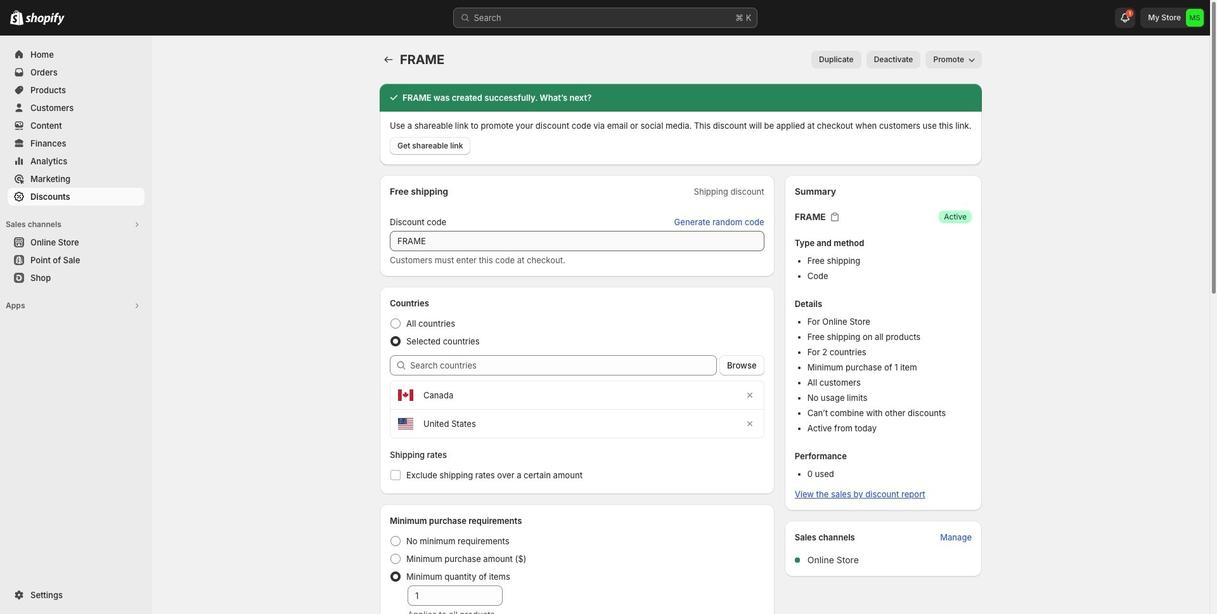Task type: describe. For each thing, give the bounding box(es) containing it.
Search countries text field
[[410, 355, 717, 376]]

shopify image
[[10, 10, 23, 25]]



Task type: locate. For each thing, give the bounding box(es) containing it.
my store image
[[1187, 9, 1205, 27]]

None text field
[[390, 231, 765, 251], [408, 585, 503, 606], [390, 231, 765, 251], [408, 585, 503, 606]]

shopify image
[[25, 13, 65, 25]]



